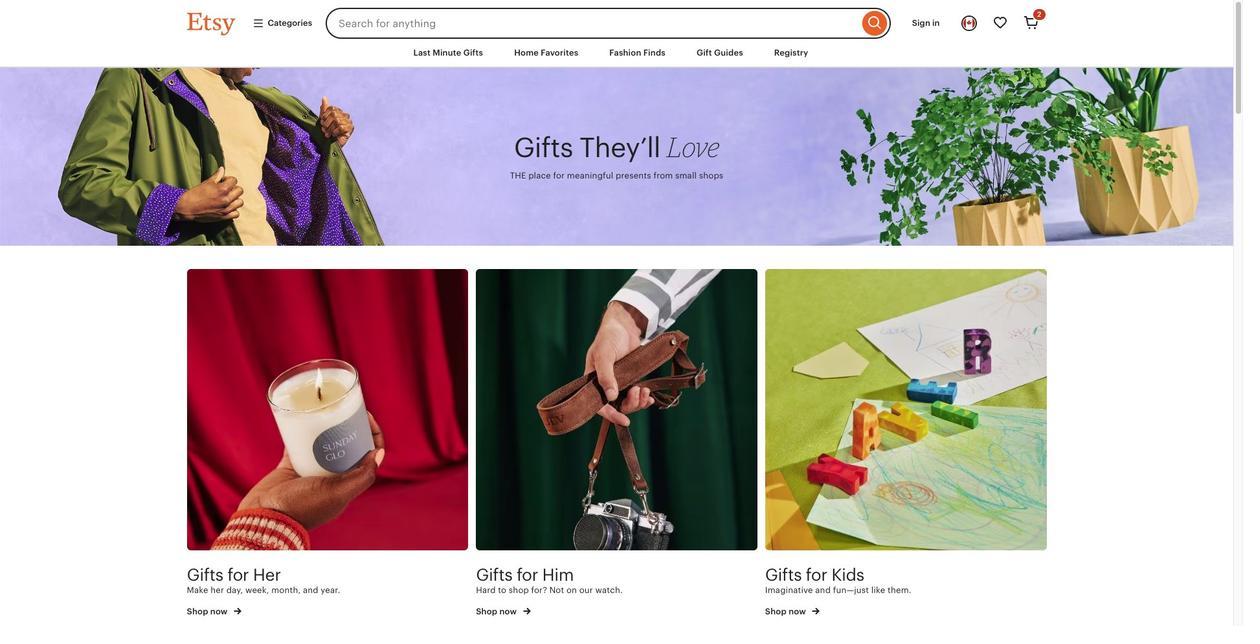 Task type: vqa. For each thing, say whether or not it's contained in the screenshot.
card
no



Task type: locate. For each thing, give the bounding box(es) containing it.
gifts they'll love
[[514, 130, 720, 164]]

shop down hard
[[476, 607, 497, 617]]

1 horizontal spatial shop
[[476, 607, 497, 617]]

1 horizontal spatial now
[[500, 607, 517, 617]]

gifts for kids image
[[765, 269, 1047, 551]]

0 horizontal spatial shop now
[[187, 607, 230, 617]]

for left kids
[[806, 566, 827, 585]]

1 and from the left
[[303, 586, 318, 596]]

gifts inside gifts they'll love
[[514, 132, 573, 163]]

gifts up imaginative
[[765, 566, 802, 585]]

for right place at the left top of the page
[[553, 171, 565, 181]]

1 horizontal spatial and
[[815, 586, 831, 596]]

in
[[932, 18, 940, 28]]

now down 'to'
[[500, 607, 517, 617]]

banner containing categories
[[163, 0, 1070, 39]]

for?
[[531, 586, 547, 596]]

for for gifts for him
[[517, 566, 538, 585]]

2 horizontal spatial now
[[789, 607, 806, 617]]

for inside gifts for him hard to shop for? not on our watch.
[[517, 566, 538, 585]]

now down imaginative
[[789, 607, 806, 617]]

gifts
[[463, 48, 483, 58], [514, 132, 573, 163], [187, 566, 223, 585], [476, 566, 513, 585], [765, 566, 802, 585]]

categories
[[268, 18, 312, 28]]

now down her
[[210, 607, 228, 617]]

shop for gifts for kids
[[765, 607, 787, 617]]

shop
[[509, 586, 529, 596]]

gifts up make
[[187, 566, 223, 585]]

now
[[210, 607, 228, 617], [500, 607, 517, 617], [789, 607, 806, 617]]

2 link
[[1016, 8, 1047, 39]]

None search field
[[326, 8, 891, 39]]

fashion finds
[[610, 48, 666, 58]]

now for gifts for her
[[210, 607, 228, 617]]

fun—just
[[833, 586, 869, 596]]

shop now for gifts for her
[[187, 607, 230, 617]]

shop down make
[[187, 607, 208, 617]]

home
[[514, 48, 539, 58]]

gifts inside gifts for her make her day, week, month, and year.
[[187, 566, 223, 585]]

banner
[[163, 0, 1070, 39]]

shop now for gifts for kids
[[765, 607, 808, 617]]

2
[[1037, 10, 1041, 18]]

shop now down her
[[187, 607, 230, 617]]

Search for anything text field
[[326, 8, 859, 39]]

on
[[566, 586, 577, 596]]

sign in button
[[902, 12, 950, 35]]

shop down imaginative
[[765, 607, 787, 617]]

3 now from the left
[[789, 607, 806, 617]]

last
[[413, 48, 430, 58]]

shop now down 'to'
[[476, 607, 519, 617]]

and left fun—just
[[815, 586, 831, 596]]

1 horizontal spatial shop now
[[476, 607, 519, 617]]

our
[[579, 586, 593, 596]]

1 shop from the left
[[187, 607, 208, 617]]

3 shop from the left
[[765, 607, 787, 617]]

hard
[[476, 586, 496, 596]]

gifts for him image
[[476, 269, 757, 551]]

menu bar
[[163, 39, 1070, 68]]

for
[[553, 171, 565, 181], [227, 566, 249, 585], [517, 566, 538, 585], [806, 566, 827, 585]]

the
[[510, 171, 526, 181]]

like
[[871, 586, 885, 596]]

and
[[303, 586, 318, 596], [815, 586, 831, 596]]

0 horizontal spatial now
[[210, 607, 228, 617]]

for inside gifts for her make her day, week, month, and year.
[[227, 566, 249, 585]]

2 and from the left
[[815, 586, 831, 596]]

gifts for him hard to shop for? not on our watch.
[[476, 566, 623, 596]]

gift
[[697, 48, 712, 58]]

shop
[[187, 607, 208, 617], [476, 607, 497, 617], [765, 607, 787, 617]]

2 now from the left
[[500, 607, 517, 617]]

2 horizontal spatial shop now
[[765, 607, 808, 617]]

and left year.
[[303, 586, 318, 596]]

love
[[667, 130, 720, 164]]

shop now down imaginative
[[765, 607, 808, 617]]

for up day,
[[227, 566, 249, 585]]

1 shop now from the left
[[187, 607, 230, 617]]

gifts up place at the left top of the page
[[514, 132, 573, 163]]

3 shop now from the left
[[765, 607, 808, 617]]

0 horizontal spatial shop
[[187, 607, 208, 617]]

now for gifts for kids
[[789, 607, 806, 617]]

now for gifts for him
[[500, 607, 517, 617]]

2 horizontal spatial shop
[[765, 607, 787, 617]]

they'll
[[580, 132, 660, 163]]

gifts for her image
[[187, 269, 468, 551]]

for up shop
[[517, 566, 538, 585]]

gifts up 'to'
[[476, 566, 513, 585]]

gifts inside gifts for him hard to shop for? not on our watch.
[[476, 566, 513, 585]]

week,
[[245, 586, 269, 596]]

not
[[549, 586, 564, 596]]

0 horizontal spatial and
[[303, 586, 318, 596]]

gifts right minute
[[463, 48, 483, 58]]

imaginative
[[765, 586, 813, 596]]

2 shop now from the left
[[476, 607, 519, 617]]

day,
[[226, 586, 243, 596]]

meaningful
[[567, 171, 613, 181]]

gifts for him
[[476, 566, 513, 585]]

2 shop from the left
[[476, 607, 497, 617]]

for inside gifts for kids imaginative and fun—just like them.
[[806, 566, 827, 585]]

shop for gifts for him
[[476, 607, 497, 617]]

shop now
[[187, 607, 230, 617], [476, 607, 519, 617], [765, 607, 808, 617]]

and inside gifts for her make her day, week, month, and year.
[[303, 586, 318, 596]]

1 now from the left
[[210, 607, 228, 617]]

menu bar containing last minute gifts
[[163, 39, 1070, 68]]

gifts inside gifts for kids imaginative and fun—just like them.
[[765, 566, 802, 585]]



Task type: describe. For each thing, give the bounding box(es) containing it.
presents
[[616, 171, 651, 181]]

gifts for her
[[187, 566, 223, 585]]

place
[[528, 171, 551, 181]]

shop for gifts for her
[[187, 607, 208, 617]]

small
[[675, 171, 697, 181]]

gifts for kids
[[765, 566, 802, 585]]

gifts for love
[[514, 132, 573, 163]]

month,
[[271, 586, 301, 596]]

registry link
[[765, 41, 818, 65]]

the place for meaningful presents from small shops
[[510, 171, 723, 181]]

finds
[[643, 48, 666, 58]]

sign in
[[912, 18, 940, 28]]

make
[[187, 586, 208, 596]]

categories button
[[242, 12, 322, 35]]

gift guides link
[[687, 41, 753, 65]]

minute
[[433, 48, 461, 58]]

shop now for gifts for him
[[476, 607, 519, 617]]

gift guides
[[697, 48, 743, 58]]

last minute gifts link
[[404, 41, 493, 65]]

for for gifts for her
[[227, 566, 249, 585]]

fashion
[[610, 48, 641, 58]]

shops
[[699, 171, 723, 181]]

kids
[[831, 566, 864, 585]]

sign
[[912, 18, 930, 28]]

canada button
[[953, 8, 984, 39]]

gifts inside last minute gifts link
[[463, 48, 483, 58]]

favorites
[[541, 48, 578, 58]]

home favorites link
[[505, 41, 588, 65]]

canada image
[[962, 16, 975, 29]]

for for gifts for kids
[[806, 566, 827, 585]]

her
[[253, 566, 281, 585]]

year.
[[321, 586, 340, 596]]

registry
[[774, 48, 808, 58]]

gifts for kids imaginative and fun—just like them.
[[765, 566, 911, 596]]

from
[[654, 171, 673, 181]]

her
[[211, 586, 224, 596]]

to
[[498, 586, 506, 596]]

guides
[[714, 48, 743, 58]]

home favorites
[[514, 48, 578, 58]]

gifts for her make her day, week, month, and year.
[[187, 566, 340, 596]]

watch.
[[595, 586, 623, 596]]

them.
[[888, 586, 911, 596]]

him
[[542, 566, 574, 585]]

last minute gifts
[[413, 48, 483, 58]]

and inside gifts for kids imaginative and fun—just like them.
[[815, 586, 831, 596]]

fashion finds link
[[600, 41, 675, 65]]



